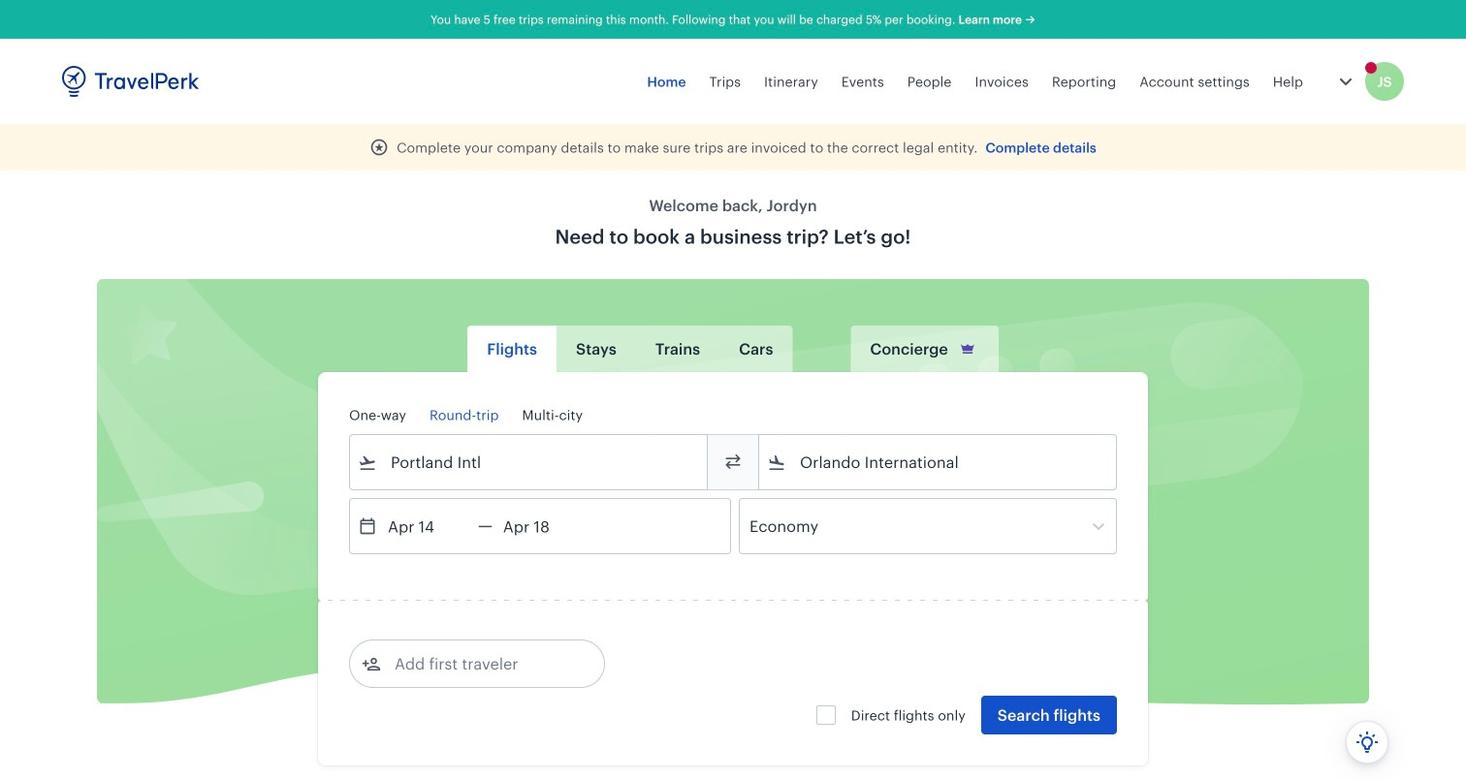 Task type: locate. For each thing, give the bounding box(es) containing it.
Depart text field
[[377, 500, 478, 554]]

To search field
[[787, 447, 1091, 478]]



Task type: describe. For each thing, give the bounding box(es) containing it.
Return text field
[[493, 500, 593, 554]]

Add first traveler search field
[[381, 649, 583, 680]]

From search field
[[377, 447, 682, 478]]



